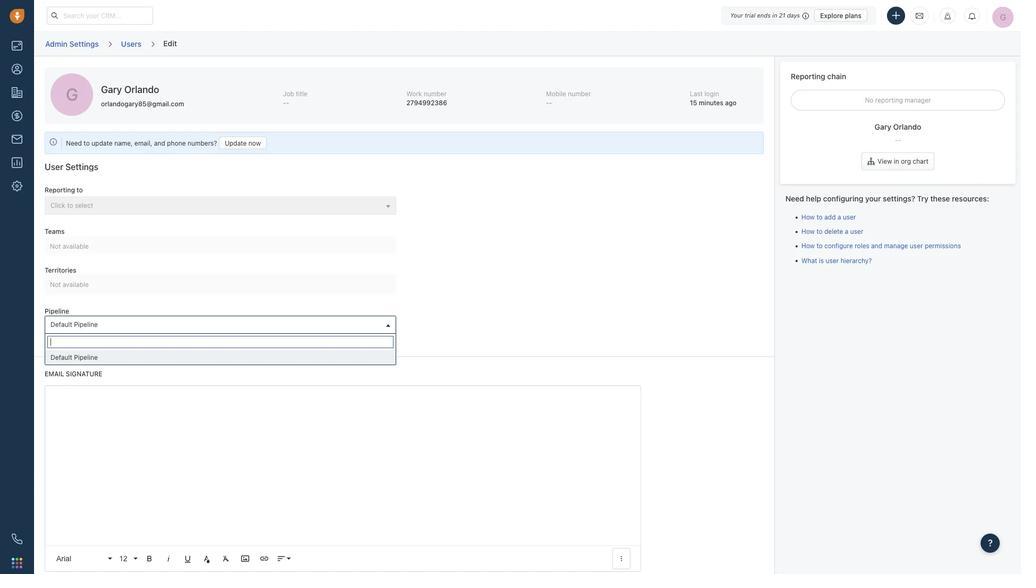 Task type: describe. For each thing, give the bounding box(es) containing it.
chart
[[913, 158, 929, 165]]

settings for admin settings
[[69, 39, 99, 48]]

manage sales pipelines
[[54, 337, 124, 345]]

job title --
[[283, 90, 308, 107]]

your
[[866, 194, 881, 203]]

permissions
[[925, 242, 961, 250]]

default pipeline option
[[45, 350, 396, 365]]

now
[[249, 139, 261, 147]]

orlando for gary orlando --
[[894, 123, 922, 131]]

gary orlando --
[[875, 123, 922, 144]]

explore
[[820, 12, 843, 19]]

available for territories
[[63, 281, 89, 288]]

to for reporting to
[[77, 186, 83, 194]]

admin settings link
[[45, 36, 99, 52]]

name,
[[114, 139, 133, 147]]

number for work number
[[424, 90, 447, 98]]

orlandogary85@gmail.com
[[101, 100, 184, 108]]

teams
[[45, 228, 65, 235]]

default pipeline for default pipeline list box
[[51, 354, 98, 361]]

reporting chain
[[791, 72, 847, 81]]

update
[[225, 139, 247, 147]]

click to select button
[[45, 197, 396, 215]]

view in org chart button
[[862, 152, 935, 171]]

underline (⌘u) image
[[183, 554, 193, 564]]

click
[[51, 202, 65, 209]]

reporting
[[876, 96, 903, 104]]

delete
[[825, 228, 843, 235]]

reporting to
[[45, 186, 83, 194]]

hierarchy?
[[841, 257, 872, 264]]

what is user hierarchy?
[[802, 257, 872, 264]]

trial
[[745, 12, 756, 19]]

users
[[121, 39, 142, 48]]

how for how to delete a user
[[802, 228, 815, 235]]

more misc image
[[617, 554, 626, 564]]

roles
[[855, 242, 870, 250]]

no
[[865, 96, 874, 104]]

0 horizontal spatial and
[[154, 139, 165, 147]]

edit
[[163, 39, 177, 48]]

explore plans
[[820, 12, 862, 19]]

what's new image
[[944, 13, 952, 20]]

1 horizontal spatial and
[[872, 242, 883, 250]]

your
[[730, 12, 743, 19]]

a for delete
[[845, 228, 849, 235]]

how for how to configure roles and manage user permissions
[[802, 242, 815, 250]]

update now
[[225, 139, 261, 147]]

a for add
[[838, 214, 841, 221]]

insert image (⌘p) image
[[240, 554, 250, 564]]

align image
[[277, 554, 286, 564]]

how to add a user
[[802, 214, 856, 221]]

help
[[806, 194, 821, 203]]

last
[[690, 90, 703, 98]]

default pipeline for default pipeline dropdown button
[[51, 321, 98, 328]]

settings for user settings
[[65, 162, 98, 172]]

15
[[690, 99, 697, 107]]

Search your CRM... text field
[[47, 7, 153, 25]]

chain
[[828, 72, 847, 81]]

need to update name, email, and phone numbers?
[[66, 139, 217, 147]]

try
[[917, 194, 929, 203]]

ends
[[757, 12, 771, 19]]

to for how to configure roles and manage user permissions
[[817, 242, 823, 250]]

configure
[[825, 242, 853, 250]]

mobile
[[546, 90, 566, 98]]

territories
[[45, 266, 76, 274]]

number for mobile number
[[568, 90, 591, 98]]

last login 15 minutes ago
[[690, 90, 737, 107]]

default for default pipeline list box
[[51, 354, 72, 361]]

plans
[[845, 12, 862, 19]]

these
[[931, 194, 950, 203]]

resources:
[[952, 194, 989, 203]]

orlando for gary orlando orlandogary85@gmail.com
[[124, 84, 159, 95]]

work
[[407, 90, 422, 98]]

default pipeline button
[[45, 316, 396, 334]]

to for click to select
[[67, 202, 73, 209]]

need for need to update name, email, and phone numbers?
[[66, 139, 82, 147]]

manage sales pipelines link
[[37, 337, 132, 346]]

to for how to add a user
[[817, 214, 823, 221]]

clear formatting image
[[221, 554, 231, 564]]

gary orlando orlandogary85@gmail.com
[[101, 84, 184, 108]]

explore plans link
[[815, 9, 868, 22]]

available for teams
[[63, 242, 89, 250]]

user settings
[[45, 162, 98, 172]]

application containing arial
[[45, 386, 641, 572]]



Task type: vqa. For each thing, say whether or not it's contained in the screenshot.
upcoming
no



Task type: locate. For each thing, give the bounding box(es) containing it.
0 vertical spatial default pipeline
[[51, 321, 98, 328]]

21
[[779, 12, 786, 19]]

number inside work number 2794992386
[[424, 90, 447, 98]]

to up is
[[817, 242, 823, 250]]

3 how from the top
[[802, 242, 815, 250]]

how to configure roles and manage user permissions link
[[802, 242, 961, 250]]

view
[[878, 158, 892, 165]]

1 not from the top
[[50, 242, 61, 250]]

None search field
[[47, 336, 394, 348]]

need left help
[[786, 194, 804, 203]]

default inside option
[[51, 354, 72, 361]]

mobile number --
[[546, 90, 591, 107]]

need for need help configuring your settings? try these resources:
[[786, 194, 804, 203]]

settings right admin
[[69, 39, 99, 48]]

0 vertical spatial not
[[50, 242, 61, 250]]

not for territories
[[50, 281, 61, 288]]

0 vertical spatial gary
[[101, 84, 122, 95]]

work number 2794992386
[[407, 90, 447, 107]]

settings right the user
[[65, 162, 98, 172]]

default pipeline
[[51, 321, 98, 328], [51, 354, 98, 361]]

1 horizontal spatial number
[[568, 90, 591, 98]]

1 horizontal spatial in
[[894, 158, 899, 165]]

0 horizontal spatial need
[[66, 139, 82, 147]]

gary inside gary orlando orlandogary85@gmail.com
[[101, 84, 122, 95]]

1 vertical spatial a
[[845, 228, 849, 235]]

2 vertical spatial how
[[802, 242, 815, 250]]

configuring
[[823, 194, 864, 203]]

to left delete
[[817, 228, 823, 235]]

0 vertical spatial need
[[66, 139, 82, 147]]

user right is
[[826, 257, 839, 264]]

how to add a user link
[[802, 214, 856, 221]]

minutes
[[699, 99, 724, 107]]

and right roles
[[872, 242, 883, 250]]

a right delete
[[845, 228, 849, 235]]

not available down teams
[[50, 242, 89, 250]]

need
[[66, 139, 82, 147], [786, 194, 804, 203]]

available
[[63, 242, 89, 250], [63, 281, 89, 288]]

select
[[75, 202, 93, 209]]

1 horizontal spatial orlando
[[894, 123, 922, 131]]

1 vertical spatial and
[[872, 242, 883, 250]]

to right click
[[67, 202, 73, 209]]

1 vertical spatial default
[[51, 354, 72, 361]]

reporting up click
[[45, 186, 75, 194]]

0 horizontal spatial in
[[773, 12, 778, 19]]

bold (⌘b) image
[[145, 554, 154, 564]]

view in org chart
[[878, 158, 929, 165]]

number up 2794992386
[[424, 90, 447, 98]]

in inside button
[[894, 158, 899, 165]]

1 number from the left
[[424, 90, 447, 98]]

to for how to delete a user
[[817, 228, 823, 235]]

and
[[154, 139, 165, 147], [872, 242, 883, 250]]

1 vertical spatial not
[[50, 281, 61, 288]]

gary down reporting
[[875, 123, 892, 131]]

italic (⌘i) image
[[164, 554, 173, 564]]

2794992386
[[407, 99, 447, 107]]

title
[[296, 90, 308, 98]]

phone element
[[6, 529, 28, 550]]

login
[[705, 90, 719, 98]]

default up manage
[[51, 321, 72, 328]]

orlando up orlandogary85@gmail.com
[[124, 84, 159, 95]]

0 vertical spatial orlando
[[124, 84, 159, 95]]

2 default from the top
[[51, 354, 72, 361]]

not available for territories
[[50, 281, 89, 288]]

default
[[51, 321, 72, 328], [51, 354, 72, 361]]

1 vertical spatial not available
[[50, 281, 89, 288]]

your trial ends in 21 days
[[730, 12, 800, 19]]

job
[[283, 90, 294, 98]]

pipeline up sales
[[74, 321, 98, 328]]

manage
[[884, 242, 908, 250]]

pipeline for default pipeline dropdown button
[[74, 321, 98, 328]]

text color image
[[202, 554, 212, 564]]

how to configure roles and manage user permissions
[[802, 242, 961, 250]]

not down teams
[[50, 242, 61, 250]]

reporting for reporting to
[[45, 186, 75, 194]]

default pipeline up email signature
[[51, 354, 98, 361]]

default inside dropdown button
[[51, 321, 72, 328]]

0 vertical spatial not available
[[50, 242, 89, 250]]

pipeline inside option
[[74, 354, 98, 361]]

0 horizontal spatial a
[[838, 214, 841, 221]]

org
[[901, 158, 911, 165]]

pipeline up manage
[[45, 308, 69, 315]]

number inside mobile number --
[[568, 90, 591, 98]]

click to select
[[51, 202, 93, 209]]

gary for gary orlando orlandogary85@gmail.com
[[101, 84, 122, 95]]

number
[[424, 90, 447, 98], [568, 90, 591, 98]]

2 vertical spatial pipeline
[[74, 354, 98, 361]]

and right email,
[[154, 139, 165, 147]]

how to delete a user link
[[802, 228, 864, 235]]

gary up orlandogary85@gmail.com
[[101, 84, 122, 95]]

2 available from the top
[[63, 281, 89, 288]]

1 vertical spatial default pipeline
[[51, 354, 98, 361]]

default pipeline inside default pipeline dropdown button
[[51, 321, 98, 328]]

0 vertical spatial and
[[154, 139, 165, 147]]

0 vertical spatial reporting
[[791, 72, 826, 81]]

in left 21
[[773, 12, 778, 19]]

manage
[[54, 337, 78, 345]]

not down the territories
[[50, 281, 61, 288]]

0 horizontal spatial number
[[424, 90, 447, 98]]

default down manage
[[51, 354, 72, 361]]

how down how to add a user link
[[802, 228, 815, 235]]

to up select at the top
[[77, 186, 83, 194]]

not available down the territories
[[50, 281, 89, 288]]

0 vertical spatial in
[[773, 12, 778, 19]]

default pipeline inside default pipeline option
[[51, 354, 98, 361]]

application
[[45, 386, 641, 572]]

gary for gary orlando --
[[875, 123, 892, 131]]

pipeline down manage sales pipelines link
[[74, 354, 98, 361]]

1 vertical spatial gary
[[875, 123, 892, 131]]

2 not available from the top
[[50, 281, 89, 288]]

to left add
[[817, 214, 823, 221]]

1 horizontal spatial need
[[786, 194, 804, 203]]

how for how to add a user
[[802, 214, 815, 221]]

email,
[[134, 139, 152, 147]]

to left update
[[84, 139, 90, 147]]

1 default from the top
[[51, 321, 72, 328]]

ago
[[725, 99, 737, 107]]

in
[[773, 12, 778, 19], [894, 158, 899, 165]]

insert link (⌘k) image
[[260, 554, 269, 564]]

how up what
[[802, 242, 815, 250]]

1 vertical spatial settings
[[65, 162, 98, 172]]

email
[[45, 370, 64, 378]]

12 button
[[115, 549, 139, 570]]

to
[[84, 139, 90, 147], [77, 186, 83, 194], [67, 202, 73, 209], [817, 214, 823, 221], [817, 228, 823, 235], [817, 242, 823, 250]]

0 vertical spatial a
[[838, 214, 841, 221]]

1 vertical spatial how
[[802, 228, 815, 235]]

1 vertical spatial need
[[786, 194, 804, 203]]

1 not available from the top
[[50, 242, 89, 250]]

add
[[825, 214, 836, 221]]

what
[[802, 257, 817, 264]]

reporting left chain
[[791, 72, 826, 81]]

1 vertical spatial reporting
[[45, 186, 75, 194]]

1 vertical spatial orlando
[[894, 123, 922, 131]]

0 horizontal spatial orlando
[[124, 84, 159, 95]]

admin settings
[[45, 39, 99, 48]]

1 vertical spatial pipeline
[[74, 321, 98, 328]]

need up user settings
[[66, 139, 82, 147]]

pipeline inside dropdown button
[[74, 321, 98, 328]]

number right mobile
[[568, 90, 591, 98]]

not for teams
[[50, 242, 61, 250]]

0 horizontal spatial gary
[[101, 84, 122, 95]]

user up roles
[[851, 228, 864, 235]]

1 horizontal spatial gary
[[875, 123, 892, 131]]

1 vertical spatial available
[[63, 281, 89, 288]]

gary inside gary orlando --
[[875, 123, 892, 131]]

what is user hierarchy? link
[[802, 257, 872, 264]]

1 horizontal spatial a
[[845, 228, 849, 235]]

available down the territories
[[63, 281, 89, 288]]

user
[[843, 214, 856, 221], [851, 228, 864, 235], [910, 242, 923, 250], [826, 257, 839, 264]]

2 default pipeline from the top
[[51, 354, 98, 361]]

users link
[[121, 36, 142, 52]]

days
[[787, 12, 800, 19]]

not
[[50, 242, 61, 250], [50, 281, 61, 288]]

1 available from the top
[[63, 242, 89, 250]]

0 vertical spatial available
[[63, 242, 89, 250]]

1 default pipeline from the top
[[51, 321, 98, 328]]

send email image
[[916, 11, 924, 20]]

user right manage
[[910, 242, 923, 250]]

default for default pipeline dropdown button
[[51, 321, 72, 328]]

0 horizontal spatial reporting
[[45, 186, 75, 194]]

0 vertical spatial how
[[802, 214, 815, 221]]

not available for teams
[[50, 242, 89, 250]]

how down help
[[802, 214, 815, 221]]

a
[[838, 214, 841, 221], [845, 228, 849, 235]]

in left org
[[894, 158, 899, 165]]

to for need to update name, email, and phone numbers?
[[84, 139, 90, 147]]

2 number from the left
[[568, 90, 591, 98]]

signature
[[66, 370, 102, 378]]

1 how from the top
[[802, 214, 815, 221]]

pipelines
[[97, 337, 124, 345]]

to inside the click to select button
[[67, 202, 73, 209]]

manager
[[905, 96, 931, 104]]

arial
[[56, 555, 71, 563]]

reporting for reporting chain
[[791, 72, 826, 81]]

available down teams
[[63, 242, 89, 250]]

no reporting manager
[[865, 96, 931, 104]]

arial button
[[53, 549, 113, 570]]

12
[[119, 555, 127, 563]]

need help configuring your settings? try these resources:
[[786, 194, 989, 203]]

2 not from the top
[[50, 281, 61, 288]]

0 vertical spatial settings
[[69, 39, 99, 48]]

user right add
[[843, 214, 856, 221]]

user
[[45, 162, 63, 172]]

how to delete a user
[[802, 228, 864, 235]]

sales
[[80, 337, 95, 345]]

numbers?
[[188, 139, 217, 147]]

not available
[[50, 242, 89, 250], [50, 281, 89, 288]]

freshworks switcher image
[[12, 558, 22, 569]]

is
[[819, 257, 824, 264]]

0 vertical spatial default
[[51, 321, 72, 328]]

orlando inside gary orlando --
[[894, 123, 922, 131]]

phone image
[[12, 534, 22, 545]]

phone
[[167, 139, 186, 147]]

1 vertical spatial in
[[894, 158, 899, 165]]

settings?
[[883, 194, 916, 203]]

orlando down "no reporting manager"
[[894, 123, 922, 131]]

1 horizontal spatial reporting
[[791, 72, 826, 81]]

a right add
[[838, 214, 841, 221]]

email signature
[[45, 370, 102, 378]]

orlando inside gary orlando orlandogary85@gmail.com
[[124, 84, 159, 95]]

update now button
[[219, 137, 267, 150]]

settings
[[69, 39, 99, 48], [65, 162, 98, 172]]

0 vertical spatial pipeline
[[45, 308, 69, 315]]

default pipeline up manage
[[51, 321, 98, 328]]

default pipeline list box
[[45, 350, 396, 365]]

admin
[[45, 39, 68, 48]]

pipeline
[[45, 308, 69, 315], [74, 321, 98, 328], [74, 354, 98, 361]]

2 how from the top
[[802, 228, 815, 235]]

update
[[92, 139, 113, 147]]

pipeline for default pipeline list box
[[74, 354, 98, 361]]



